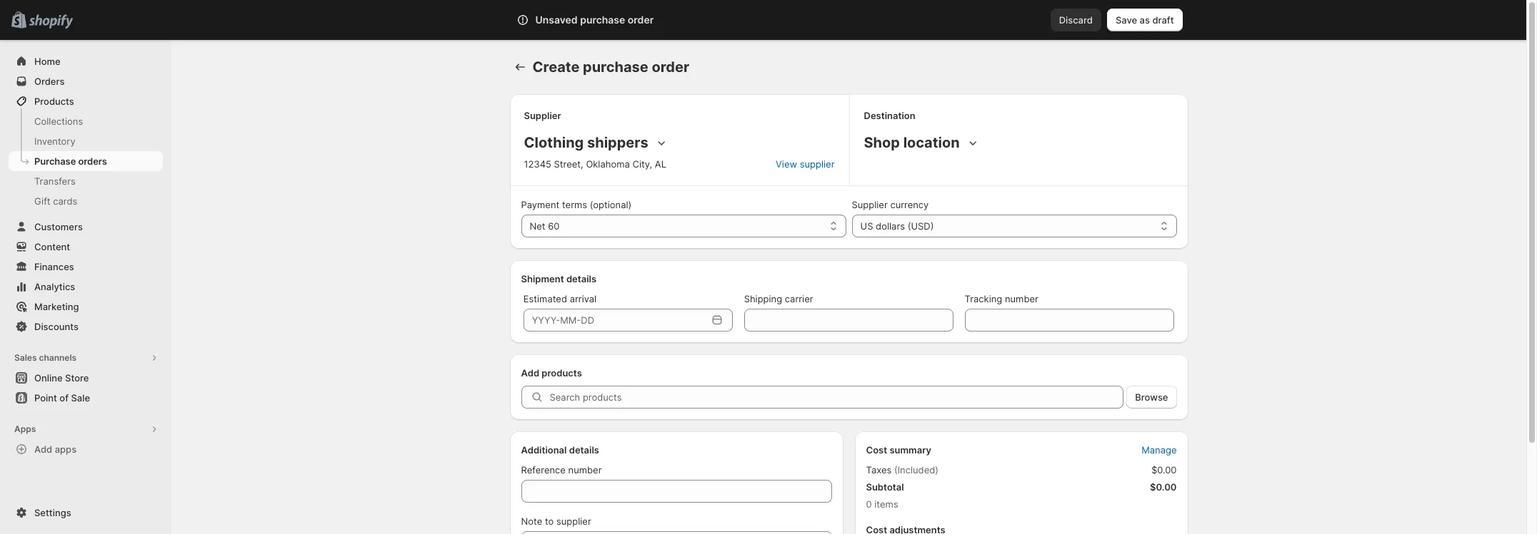 Task type: vqa. For each thing, say whether or not it's contained in the screenshot.
as
yes



Task type: locate. For each thing, give the bounding box(es) containing it.
draft
[[1152, 14, 1174, 26]]

sales channels
[[14, 353, 77, 364]]

1 horizontal spatial number
[[1005, 294, 1038, 305]]

purchase
[[580, 14, 625, 26], [583, 59, 648, 76]]

add for add apps
[[34, 444, 52, 456]]

add for add products
[[521, 368, 539, 379]]

1 vertical spatial details
[[569, 445, 599, 456]]

1 vertical spatial $0.00
[[1150, 482, 1177, 494]]

supplier up us
[[852, 199, 888, 211]]

order for create purchase order
[[652, 59, 689, 76]]

shop location button
[[861, 131, 983, 154]]

orders link
[[9, 71, 163, 91]]

0 vertical spatial order
[[628, 14, 654, 26]]

supplier up clothing
[[524, 110, 561, 121]]

save
[[1116, 14, 1137, 26]]

add products
[[521, 368, 582, 379]]

settings link
[[9, 504, 163, 524]]

order
[[628, 14, 654, 26], [652, 59, 689, 76]]

clothing shippers
[[524, 134, 648, 151]]

view
[[776, 159, 797, 170]]

supplier
[[800, 159, 835, 170], [556, 516, 591, 528]]

(optional)
[[590, 199, 632, 211]]

gift
[[34, 196, 50, 207]]

add inside "button"
[[34, 444, 52, 456]]

terms
[[562, 199, 587, 211]]

carrier
[[785, 294, 813, 305]]

Search products text field
[[550, 386, 1124, 409]]

purchase
[[34, 156, 76, 167]]

payment terms (optional)
[[521, 199, 632, 211]]

0
[[866, 499, 872, 511]]

0 vertical spatial add
[[521, 368, 539, 379]]

$0.00 for subtotal
[[1150, 482, 1177, 494]]

oklahoma
[[586, 159, 630, 170]]

number right tracking
[[1005, 294, 1038, 305]]

0 vertical spatial supplier
[[800, 159, 835, 170]]

0 horizontal spatial number
[[568, 465, 602, 476]]

collections link
[[9, 111, 163, 131]]

analytics
[[34, 281, 75, 293]]

purchase right unsaved at the left of page
[[580, 14, 625, 26]]

net 60
[[530, 221, 560, 232]]

1 vertical spatial number
[[568, 465, 602, 476]]

Note to supplier text field
[[521, 532, 832, 535]]

shipment details
[[521, 274, 596, 285]]

destination
[[864, 110, 915, 121]]

number down "additional details"
[[568, 465, 602, 476]]

city,
[[632, 159, 652, 170]]

1 horizontal spatial add
[[521, 368, 539, 379]]

inventory link
[[9, 131, 163, 151]]

0 horizontal spatial supplier
[[556, 516, 591, 528]]

shipping carrier
[[744, 294, 813, 305]]

supplier right to
[[556, 516, 591, 528]]

number
[[1005, 294, 1038, 305], [568, 465, 602, 476]]

transfers link
[[9, 171, 163, 191]]

supplier currency
[[852, 199, 929, 211]]

settings
[[34, 508, 71, 519]]

details up reference number
[[569, 445, 599, 456]]

add left "products"
[[521, 368, 539, 379]]

manage button
[[1133, 441, 1185, 461]]

point of sale link
[[9, 389, 163, 409]]

Estimated arrival text field
[[523, 309, 707, 332]]

0 horizontal spatial supplier
[[524, 110, 561, 121]]

as
[[1140, 14, 1150, 26]]

tracking number
[[965, 294, 1038, 305]]

1 vertical spatial supplier
[[852, 199, 888, 211]]

home link
[[9, 51, 163, 71]]

create purchase order
[[532, 59, 689, 76]]

1 vertical spatial order
[[652, 59, 689, 76]]

save as draft button
[[1107, 9, 1182, 31]]

supplier
[[524, 110, 561, 121], [852, 199, 888, 211]]

view supplier button
[[767, 154, 843, 174]]

details up 'arrival'
[[566, 274, 596, 285]]

unsaved
[[535, 14, 578, 26]]

0 vertical spatial supplier
[[524, 110, 561, 121]]

0 horizontal spatial add
[[34, 444, 52, 456]]

supplier right view at the right top
[[800, 159, 835, 170]]

0 vertical spatial number
[[1005, 294, 1038, 305]]

gift cards
[[34, 196, 77, 207]]

finances link
[[9, 257, 163, 277]]

point
[[34, 393, 57, 404]]

shippers
[[587, 134, 648, 151]]

summary
[[890, 445, 931, 456]]

add
[[521, 368, 539, 379], [34, 444, 52, 456]]

estimated arrival
[[523, 294, 597, 305]]

details for additional details
[[569, 445, 599, 456]]

0 vertical spatial purchase
[[580, 14, 625, 26]]

1 horizontal spatial supplier
[[800, 159, 835, 170]]

al
[[655, 159, 666, 170]]

1 vertical spatial purchase
[[583, 59, 648, 76]]

1 horizontal spatial supplier
[[852, 199, 888, 211]]

sale
[[71, 393, 90, 404]]

shop
[[864, 134, 900, 151]]

supplier for supplier currency
[[852, 199, 888, 211]]

1 vertical spatial add
[[34, 444, 52, 456]]

analytics link
[[9, 277, 163, 297]]

purchase orders
[[34, 156, 107, 167]]

0 vertical spatial details
[[566, 274, 596, 285]]

60
[[548, 221, 560, 232]]

purchase orders link
[[9, 151, 163, 171]]

add left the apps
[[34, 444, 52, 456]]

reference
[[521, 465, 566, 476]]

(usd)
[[908, 221, 934, 232]]

shopify image
[[29, 15, 73, 29]]

collections
[[34, 116, 83, 127]]

subtotal
[[866, 482, 904, 494]]

products
[[542, 368, 582, 379]]

purchase down search at the left
[[583, 59, 648, 76]]

0 vertical spatial $0.00
[[1151, 465, 1177, 476]]

online store button
[[0, 369, 171, 389]]

browse
[[1135, 392, 1168, 404]]

net
[[530, 221, 545, 232]]

search button
[[556, 9, 970, 31]]



Task type: describe. For each thing, give the bounding box(es) containing it.
reference number
[[521, 465, 602, 476]]

dollars
[[876, 221, 905, 232]]

street,
[[554, 159, 583, 170]]

shipping
[[744, 294, 782, 305]]

note
[[521, 516, 542, 528]]

add apps button
[[9, 440, 163, 460]]

details for shipment details
[[566, 274, 596, 285]]

supplier inside dropdown button
[[800, 159, 835, 170]]

finances
[[34, 261, 74, 273]]

1 vertical spatial supplier
[[556, 516, 591, 528]]

discard
[[1059, 14, 1093, 26]]

note to supplier
[[521, 516, 591, 528]]

additional
[[521, 445, 567, 456]]

0 items
[[866, 499, 898, 511]]

cost
[[866, 445, 887, 456]]

customers
[[34, 221, 83, 233]]

taxes (included)
[[866, 465, 939, 476]]

(included)
[[894, 465, 939, 476]]

payment
[[521, 199, 559, 211]]

estimated
[[523, 294, 567, 305]]

gift cards link
[[9, 191, 163, 211]]

tracking
[[965, 294, 1002, 305]]

cost summary
[[866, 445, 931, 456]]

save as draft
[[1116, 14, 1174, 26]]

products
[[34, 96, 74, 107]]

apps
[[14, 424, 36, 435]]

us dollars (usd)
[[860, 221, 934, 232]]

customers link
[[9, 217, 163, 237]]

shop location
[[864, 134, 960, 151]]

number for reference number
[[568, 465, 602, 476]]

orders
[[34, 76, 65, 87]]

clothing
[[524, 134, 584, 151]]

cards
[[53, 196, 77, 207]]

unsaved purchase order
[[535, 14, 654, 26]]

shipment
[[521, 274, 564, 285]]

items
[[874, 499, 898, 511]]

to
[[545, 516, 554, 528]]

products link
[[9, 91, 163, 111]]

discounts
[[34, 321, 79, 333]]

purchase for create
[[583, 59, 648, 76]]

marketing
[[34, 301, 79, 313]]

orders
[[78, 156, 107, 167]]

online store
[[34, 373, 89, 384]]

location
[[903, 134, 960, 151]]

manage
[[1142, 445, 1177, 456]]

channels
[[39, 353, 77, 364]]

apps button
[[9, 420, 163, 440]]

supplier for supplier
[[524, 110, 561, 121]]

sales
[[14, 353, 37, 364]]

point of sale
[[34, 393, 90, 404]]

arrival
[[570, 294, 597, 305]]

content link
[[9, 237, 163, 257]]

browse button
[[1127, 386, 1177, 409]]

us
[[860, 221, 873, 232]]

additional details
[[521, 445, 599, 456]]

purchase for unsaved
[[580, 14, 625, 26]]

content
[[34, 241, 70, 253]]

view supplier
[[776, 159, 835, 170]]

home
[[34, 56, 60, 67]]

sales channels button
[[9, 349, 163, 369]]

point of sale button
[[0, 389, 171, 409]]

marketing link
[[9, 297, 163, 317]]

Reference number text field
[[521, 481, 832, 504]]

discard link
[[1050, 9, 1101, 31]]

clothing shippers button
[[521, 131, 671, 154]]

number for tracking number
[[1005, 294, 1038, 305]]

online
[[34, 373, 63, 384]]

inventory
[[34, 136, 75, 147]]

12345 street, oklahoma city, al
[[524, 159, 666, 170]]

Shipping carrier text field
[[744, 309, 953, 332]]

order for unsaved purchase order
[[628, 14, 654, 26]]

taxes
[[866, 465, 892, 476]]

discounts link
[[9, 317, 163, 337]]

$0.00 for taxes
[[1151, 465, 1177, 476]]

Tracking number text field
[[965, 309, 1174, 332]]



